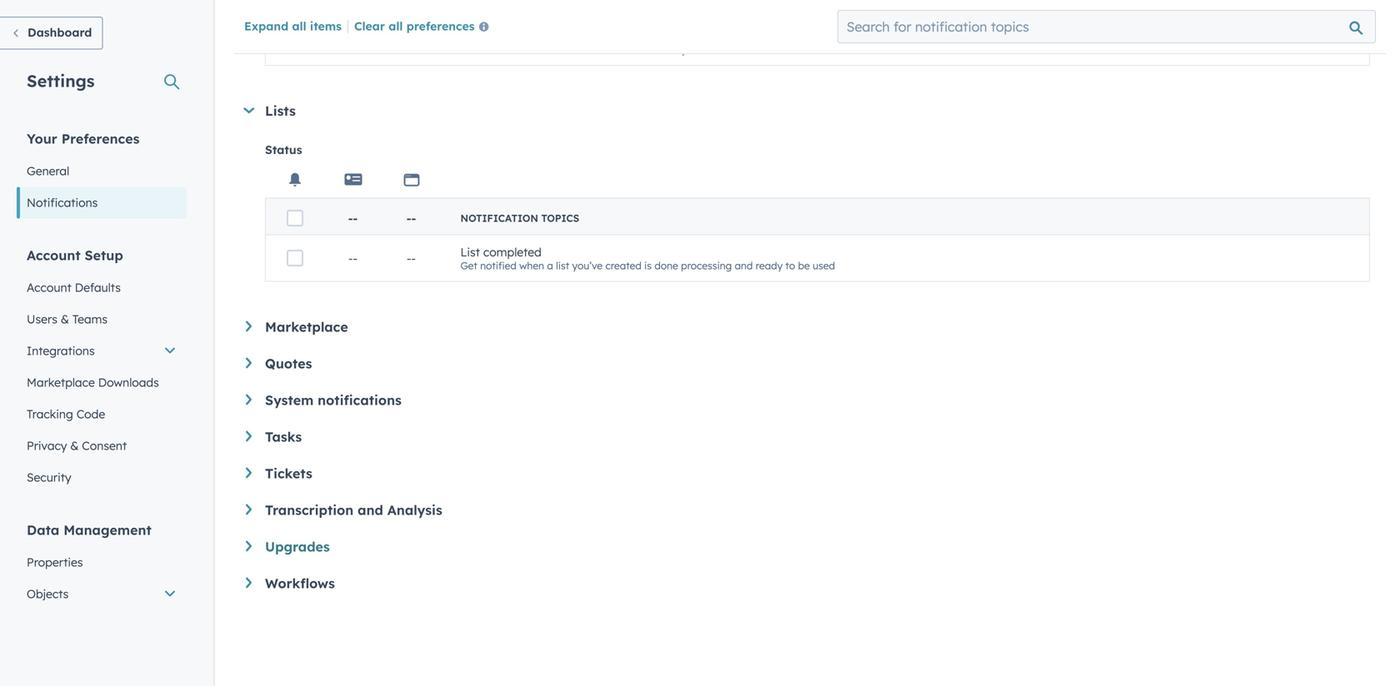 Task type: vqa. For each thing, say whether or not it's contained in the screenshot.
the changed
no



Task type: describe. For each thing, give the bounding box(es) containing it.
list
[[556, 259, 569, 272]]

expand all items button
[[244, 19, 342, 33]]

setup
[[85, 247, 123, 264]]

privacy & consent link
[[17, 431, 187, 462]]

clear all preferences
[[354, 19, 475, 33]]

users & teams
[[27, 312, 108, 327]]

caret image for lists
[[244, 108, 254, 114]]

you
[[681, 43, 698, 56]]

caret image for marketplace
[[246, 321, 252, 332]]

clear
[[354, 19, 385, 33]]

views
[[593, 43, 619, 56]]

notified for list
[[480, 259, 517, 272]]

analysis
[[387, 502, 442, 519]]

lists
[[265, 103, 296, 119]]

your preferences element
[[17, 130, 187, 219]]

privacy & consent
[[27, 439, 127, 453]]

tickets
[[265, 466, 312, 482]]

consent
[[82, 439, 127, 453]]

marketplace for marketplace
[[265, 319, 348, 335]]

is
[[644, 259, 652, 272]]

account for account setup
[[27, 247, 81, 264]]

data management element
[[17, 521, 187, 674]]

dashboard link
[[0, 17, 103, 50]]

processing
[[681, 259, 732, 272]]

system
[[265, 392, 314, 409]]

and inside list completed get notified when a list you've created is done processing and ready to be used
[[735, 259, 753, 272]]

preferences
[[61, 130, 140, 147]]

list completed get notified when a list you've created is done processing and ready to be used
[[461, 245, 835, 272]]

preferences
[[407, 19, 475, 33]]

be
[[798, 259, 810, 272]]

properties link
[[17, 547, 187, 579]]

caret image for tasks
[[246, 431, 252, 442]]

account for account defaults
[[27, 280, 71, 295]]

marketplace downloads
[[27, 375, 159, 390]]

ready
[[756, 259, 783, 272]]

get for document view
[[461, 43, 477, 56]]

& for privacy
[[70, 439, 79, 453]]

tickets button
[[246, 466, 1370, 482]]

marketplace for marketplace downloads
[[27, 375, 95, 390]]

workflows
[[265, 576, 335, 592]]

data
[[27, 522, 59, 539]]

completed
[[483, 245, 542, 259]]

clear all preferences button
[[354, 17, 496, 37]]

code
[[76, 407, 105, 422]]

downloads
[[98, 375, 159, 390]]

expand all items
[[244, 19, 342, 33]]

created
[[606, 259, 642, 272]]

account setup
[[27, 247, 123, 264]]

caret image for tickets
[[246, 468, 252, 479]]

someone
[[547, 43, 590, 56]]

document view get notified when someone views a document you sent them.
[[461, 29, 750, 56]]

transcription and analysis button
[[246, 502, 1370, 519]]

tasks
[[265, 429, 302, 446]]

you've
[[572, 259, 603, 272]]

marketplace button
[[246, 319, 1370, 335]]

tasks button
[[246, 429, 1370, 446]]

Search for notification topics search field
[[838, 10, 1376, 43]]

topics
[[541, 212, 579, 225]]

users
[[27, 312, 57, 327]]

your preferences
[[27, 130, 140, 147]]

tracking
[[27, 407, 73, 422]]

them.
[[724, 43, 750, 56]]

tracking code link
[[17, 399, 187, 431]]



Task type: locate. For each thing, give the bounding box(es) containing it.
notified inside list completed get notified when a list you've created is done processing and ready to be used
[[480, 259, 517, 272]]

& right privacy
[[70, 439, 79, 453]]

integrations button
[[17, 335, 187, 367]]

when for completed
[[519, 259, 544, 272]]

when inside document view get notified when someone views a document you sent them.
[[519, 43, 544, 56]]

get down preferences
[[461, 43, 477, 56]]

a right views
[[622, 43, 628, 56]]

2 notified from the top
[[480, 259, 517, 272]]

dashboard
[[28, 25, 92, 40]]

when left someone
[[519, 43, 544, 56]]

0 vertical spatial get
[[461, 43, 477, 56]]

marketplace down the integrations
[[27, 375, 95, 390]]

caret image inside transcription and analysis dropdown button
[[246, 505, 252, 515]]

data management
[[27, 522, 151, 539]]

notified left view
[[480, 43, 517, 56]]

all inside clear all preferences button
[[389, 19, 403, 33]]

0 vertical spatial caret image
[[244, 108, 254, 114]]

caret image for upgrades
[[246, 541, 252, 552]]

0 vertical spatial notified
[[480, 43, 517, 56]]

1 vertical spatial and
[[358, 502, 383, 519]]

caret image inside upgrades dropdown button
[[246, 541, 252, 552]]

notified
[[480, 43, 517, 56], [480, 259, 517, 272]]

caret image inside tasks dropdown button
[[246, 431, 252, 442]]

0 vertical spatial and
[[735, 259, 753, 272]]

0 horizontal spatial &
[[61, 312, 69, 327]]

caret image for workflows
[[246, 578, 252, 589]]

used
[[813, 259, 835, 272]]

items
[[310, 19, 342, 33]]

3 caret image from the top
[[246, 395, 252, 405]]

5 caret image from the top
[[246, 505, 252, 515]]

get
[[461, 43, 477, 56], [461, 259, 477, 272]]

list
[[461, 245, 480, 259]]

tracking code
[[27, 407, 105, 422]]

get left completed
[[461, 259, 477, 272]]

quotes button
[[246, 355, 1370, 372]]

defaults
[[75, 280, 121, 295]]

2 caret image from the top
[[246, 358, 252, 369]]

security link
[[17, 462, 187, 494]]

system notifications button
[[246, 392, 1370, 409]]

sent
[[701, 43, 721, 56]]

account setup element
[[17, 246, 187, 494]]

0 vertical spatial account
[[27, 247, 81, 264]]

account up users
[[27, 280, 71, 295]]

1 horizontal spatial &
[[70, 439, 79, 453]]

& for users
[[61, 312, 69, 327]]

0 horizontal spatial all
[[292, 19, 306, 33]]

caret image inside quotes dropdown button
[[246, 358, 252, 369]]

account defaults
[[27, 280, 121, 295]]

notification topics
[[461, 212, 579, 225]]

a left list
[[547, 259, 553, 272]]

caret image for transcription and analysis
[[246, 505, 252, 515]]

all left items
[[292, 19, 306, 33]]

a inside document view get notified when someone views a document you sent them.
[[622, 43, 628, 56]]

caret image for system notifications
[[246, 395, 252, 405]]

--
[[348, 211, 358, 226], [407, 211, 416, 226], [348, 251, 358, 266], [407, 251, 416, 266]]

account defaults link
[[17, 272, 187, 304]]

all for clear
[[389, 19, 403, 33]]

security
[[27, 471, 71, 485]]

general
[[27, 164, 69, 178]]

2 get from the top
[[461, 259, 477, 272]]

transcription and analysis
[[265, 502, 442, 519]]

all right clear
[[389, 19, 403, 33]]

notified right list
[[480, 259, 517, 272]]

a inside list completed get notified when a list you've created is done processing and ready to be used
[[547, 259, 553, 272]]

marketplace
[[265, 319, 348, 335], [27, 375, 95, 390]]

users & teams link
[[17, 304, 187, 335]]

a
[[622, 43, 628, 56], [547, 259, 553, 272]]

1 horizontal spatial all
[[389, 19, 403, 33]]

notified inside document view get notified when someone views a document you sent them.
[[480, 43, 517, 56]]

caret image inside lists dropdown button
[[244, 108, 254, 114]]

upgrades button
[[246, 539, 1370, 556]]

objects
[[27, 587, 69, 602]]

0 vertical spatial a
[[622, 43, 628, 56]]

2 all from the left
[[389, 19, 403, 33]]

1 vertical spatial &
[[70, 439, 79, 453]]

marketplace inside "link"
[[27, 375, 95, 390]]

caret image inside marketplace dropdown button
[[246, 321, 252, 332]]

notification
[[461, 212, 538, 225]]

caret image inside system notifications dropdown button
[[246, 395, 252, 405]]

and left ready
[[735, 259, 753, 272]]

to
[[786, 259, 795, 272]]

1 vertical spatial get
[[461, 259, 477, 272]]

lists button
[[243, 103, 1370, 119]]

0 vertical spatial &
[[61, 312, 69, 327]]

expand
[[244, 19, 289, 33]]

when left list
[[519, 259, 544, 272]]

get inside document view get notified when someone views a document you sent them.
[[461, 43, 477, 56]]

0 horizontal spatial marketplace
[[27, 375, 95, 390]]

get inside list completed get notified when a list you've created is done processing and ready to be used
[[461, 259, 477, 272]]

0 horizontal spatial and
[[358, 502, 383, 519]]

0 vertical spatial marketplace
[[265, 319, 348, 335]]

when inside list completed get notified when a list you've created is done processing and ready to be used
[[519, 259, 544, 272]]

settings
[[27, 70, 95, 91]]

objects button
[[17, 579, 187, 611]]

when
[[519, 43, 544, 56], [519, 259, 544, 272]]

integrations
[[27, 344, 95, 358]]

quotes
[[265, 355, 312, 372]]

all
[[292, 19, 306, 33], [389, 19, 403, 33]]

4 caret image from the top
[[246, 468, 252, 479]]

properties
[[27, 556, 83, 570]]

1 account from the top
[[27, 247, 81, 264]]

transcription
[[265, 502, 354, 519]]

notifications
[[27, 195, 98, 210]]

caret image
[[244, 108, 254, 114], [246, 431, 252, 442]]

caret image left tasks
[[246, 431, 252, 442]]

1 horizontal spatial and
[[735, 259, 753, 272]]

system notifications
[[265, 392, 402, 409]]

6 caret image from the top
[[246, 541, 252, 552]]

&
[[61, 312, 69, 327], [70, 439, 79, 453]]

notified for document
[[480, 43, 517, 56]]

caret image for quotes
[[246, 358, 252, 369]]

1 vertical spatial marketplace
[[27, 375, 95, 390]]

1 vertical spatial when
[[519, 259, 544, 272]]

7 caret image from the top
[[246, 578, 252, 589]]

teams
[[72, 312, 108, 327]]

1 notified from the top
[[480, 43, 517, 56]]

0 vertical spatial when
[[519, 43, 544, 56]]

1 horizontal spatial marketplace
[[265, 319, 348, 335]]

account
[[27, 247, 81, 264], [27, 280, 71, 295]]

1 vertical spatial caret image
[[246, 431, 252, 442]]

notifications
[[318, 392, 402, 409]]

1 all from the left
[[292, 19, 306, 33]]

get for list completed
[[461, 259, 477, 272]]

management
[[64, 522, 151, 539]]

2 account from the top
[[27, 280, 71, 295]]

privacy
[[27, 439, 67, 453]]

upgrades
[[265, 539, 330, 556]]

document
[[461, 29, 517, 43]]

1 caret image from the top
[[246, 321, 252, 332]]

your
[[27, 130, 57, 147]]

0 horizontal spatial a
[[547, 259, 553, 272]]

and left analysis
[[358, 502, 383, 519]]

marketplace downloads link
[[17, 367, 187, 399]]

1 vertical spatial a
[[547, 259, 553, 272]]

notifications link
[[17, 187, 187, 219]]

all for expand
[[292, 19, 306, 33]]

marketplace up quotes
[[265, 319, 348, 335]]

-
[[348, 211, 353, 226], [353, 211, 358, 226], [407, 211, 411, 226], [411, 211, 416, 226], [348, 251, 353, 266], [353, 251, 358, 266], [407, 251, 411, 266], [411, 251, 416, 266]]

2 when from the top
[[519, 259, 544, 272]]

caret image left lists at the top left
[[244, 108, 254, 114]]

done
[[655, 259, 678, 272]]

when for view
[[519, 43, 544, 56]]

1 horizontal spatial a
[[622, 43, 628, 56]]

view
[[521, 29, 547, 43]]

workflows button
[[246, 576, 1370, 592]]

1 vertical spatial account
[[27, 280, 71, 295]]

general link
[[17, 155, 187, 187]]

caret image
[[246, 321, 252, 332], [246, 358, 252, 369], [246, 395, 252, 405], [246, 468, 252, 479], [246, 505, 252, 515], [246, 541, 252, 552], [246, 578, 252, 589]]

& right users
[[61, 312, 69, 327]]

1 when from the top
[[519, 43, 544, 56]]

account up account defaults
[[27, 247, 81, 264]]

document
[[631, 43, 678, 56]]

status
[[265, 143, 302, 157]]

caret image inside tickets dropdown button
[[246, 468, 252, 479]]

1 vertical spatial notified
[[480, 259, 517, 272]]

1 get from the top
[[461, 43, 477, 56]]

caret image inside workflows dropdown button
[[246, 578, 252, 589]]



